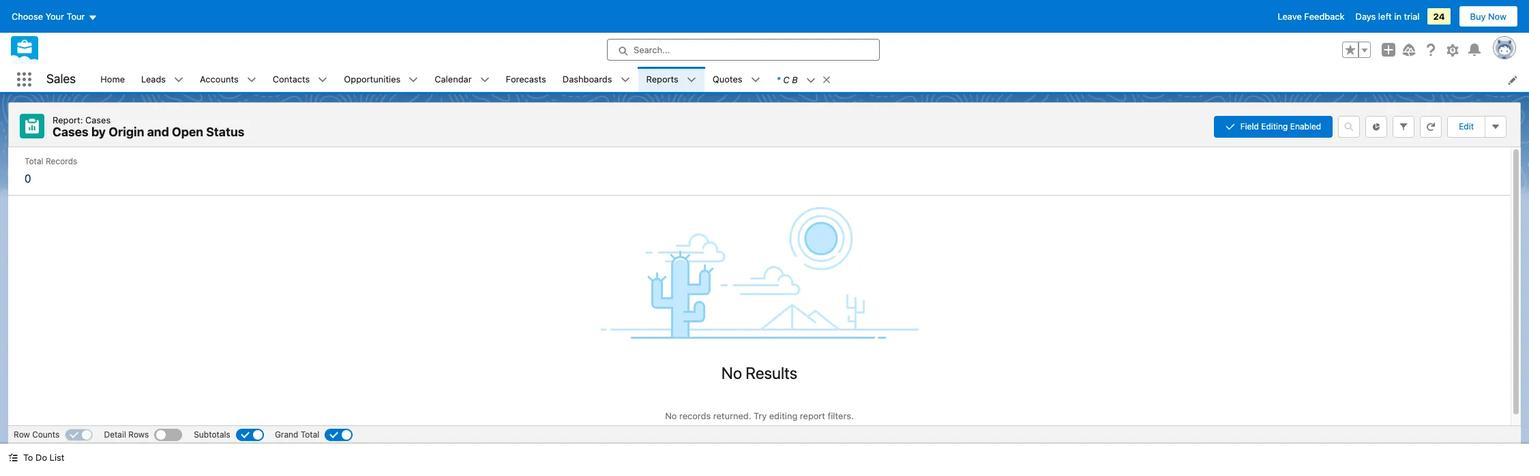Task type: locate. For each thing, give the bounding box(es) containing it.
in
[[1395, 11, 1402, 22]]

text default image left to
[[8, 453, 18, 463]]

dashboards
[[563, 74, 612, 84]]

group
[[1343, 42, 1371, 58]]

contacts
[[273, 74, 310, 84]]

text default image right leads
[[174, 75, 184, 85]]

text default image left reports link
[[621, 75, 630, 85]]

list item containing *
[[769, 67, 838, 92]]

contacts list item
[[265, 67, 336, 92]]

list
[[92, 67, 1530, 92]]

list item
[[769, 67, 838, 92]]

leave
[[1278, 11, 1302, 22]]

reports list item
[[638, 67, 705, 92]]

quotes link
[[705, 67, 751, 92]]

text default image for accounts
[[247, 75, 256, 85]]

text default image inside accounts 'list item'
[[247, 75, 256, 85]]

choose
[[12, 11, 43, 22]]

text default image inside contacts list item
[[318, 75, 328, 85]]

accounts
[[200, 74, 239, 84]]

list
[[50, 452, 64, 463]]

choose your tour
[[12, 11, 85, 22]]

days left in trial
[[1356, 11, 1420, 22]]

opportunities
[[344, 74, 401, 84]]

quotes list item
[[705, 67, 769, 92]]

calendar list item
[[427, 67, 498, 92]]

text default image inside "calendar" list item
[[480, 75, 490, 85]]

list containing home
[[92, 67, 1530, 92]]

to do list
[[23, 452, 64, 463]]

accounts link
[[192, 67, 247, 92]]

your
[[45, 11, 64, 22]]

reports link
[[638, 67, 687, 92]]

calendar link
[[427, 67, 480, 92]]

text default image inside quotes list item
[[751, 75, 760, 85]]

text default image
[[822, 75, 832, 84], [247, 75, 256, 85], [318, 75, 328, 85], [409, 75, 418, 85], [480, 75, 490, 85], [806, 76, 816, 85]]

text default image for reports
[[687, 75, 697, 85]]

text default image
[[174, 75, 184, 85], [621, 75, 630, 85], [687, 75, 697, 85], [751, 75, 760, 85], [8, 453, 18, 463]]

calendar
[[435, 74, 472, 84]]

b
[[792, 74, 798, 85]]

text default image right reports
[[687, 75, 697, 85]]

text default image inside dashboards list item
[[621, 75, 630, 85]]

c
[[784, 74, 790, 85]]

leave feedback
[[1278, 11, 1345, 22]]

left
[[1379, 11, 1392, 22]]

forecasts
[[506, 74, 546, 84]]

text default image left '*'
[[751, 75, 760, 85]]

text default image for calendar
[[480, 75, 490, 85]]

text default image inside the reports "list item"
[[687, 75, 697, 85]]

* c b
[[777, 74, 798, 85]]

text default image inside leads "list item"
[[174, 75, 184, 85]]

text default image for contacts
[[318, 75, 328, 85]]

leads
[[141, 74, 166, 84]]

text default image inside the opportunities list item
[[409, 75, 418, 85]]

buy
[[1471, 11, 1486, 22]]



Task type: vqa. For each thing, say whether or not it's contained in the screenshot.
Calendar list item
yes



Task type: describe. For each thing, give the bounding box(es) containing it.
do
[[36, 452, 47, 463]]

sales
[[46, 72, 76, 86]]

choose your tour button
[[11, 5, 98, 27]]

to
[[23, 452, 33, 463]]

leave feedback link
[[1278, 11, 1345, 22]]

home
[[100, 74, 125, 84]]

leads link
[[133, 67, 174, 92]]

opportunities link
[[336, 67, 409, 92]]

*
[[777, 74, 781, 85]]

quotes
[[713, 74, 743, 84]]

buy now button
[[1459, 5, 1519, 27]]

search...
[[634, 44, 670, 55]]

dashboards link
[[555, 67, 621, 92]]

trial
[[1405, 11, 1420, 22]]

leads list item
[[133, 67, 192, 92]]

now
[[1489, 11, 1507, 22]]

24
[[1434, 11, 1445, 22]]

forecasts link
[[498, 67, 555, 92]]

reports
[[646, 74, 679, 84]]

text default image for dashboards
[[621, 75, 630, 85]]

dashboards list item
[[555, 67, 638, 92]]

accounts list item
[[192, 67, 265, 92]]

contacts link
[[265, 67, 318, 92]]

days
[[1356, 11, 1376, 22]]

text default image for leads
[[174, 75, 184, 85]]

to do list button
[[0, 444, 73, 471]]

text default image for quotes
[[751, 75, 760, 85]]

feedback
[[1305, 11, 1345, 22]]

opportunities list item
[[336, 67, 427, 92]]

tour
[[67, 11, 85, 22]]

home link
[[92, 67, 133, 92]]

text default image inside to do list button
[[8, 453, 18, 463]]

search... button
[[607, 39, 880, 61]]

buy now
[[1471, 11, 1507, 22]]

text default image for opportunities
[[409, 75, 418, 85]]



